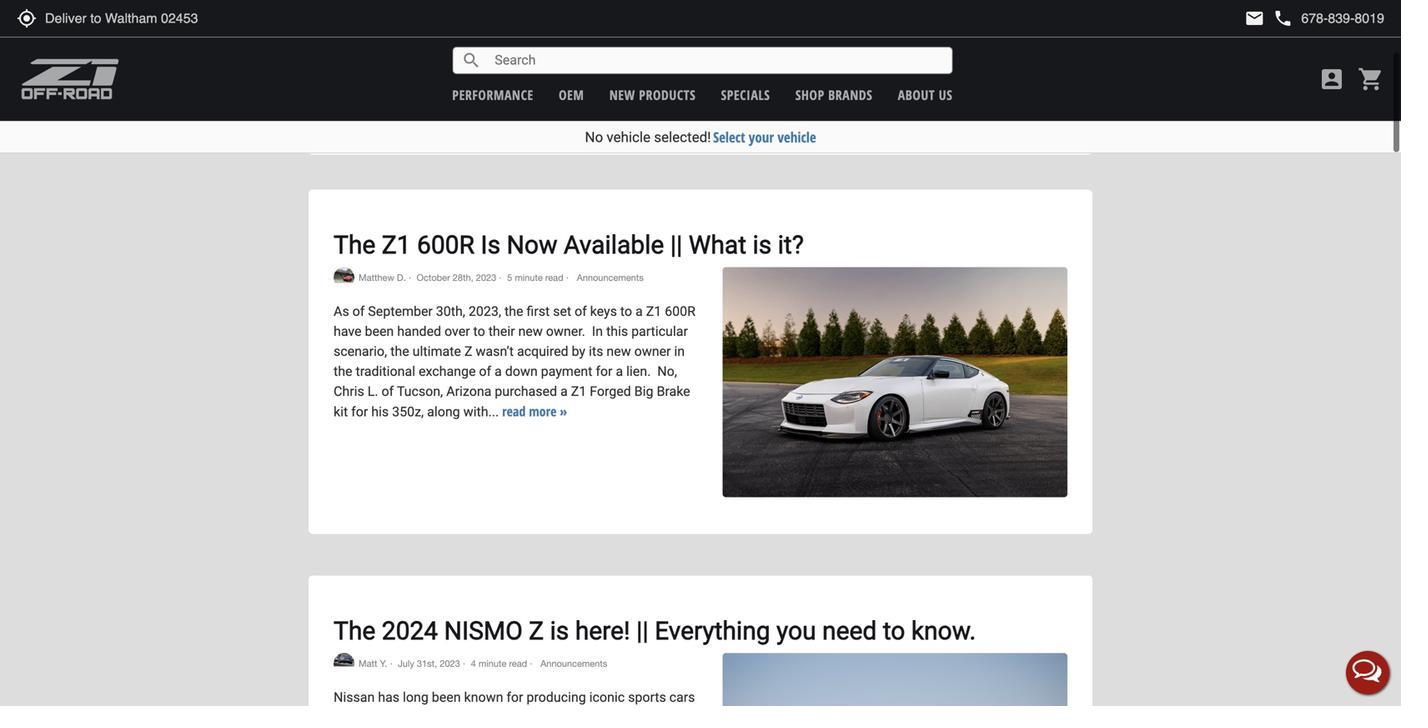 Task type: locate. For each thing, give the bounding box(es) containing it.
read up set
[[545, 272, 564, 283]]

the for the 2024 nismo z is here! || everything you need to know.
[[334, 616, 376, 646]]

read for is
[[509, 658, 527, 669]]

need
[[823, 616, 877, 646]]

the up chris
[[334, 364, 352, 380]]

0 horizontal spatial been
[[365, 324, 394, 340]]

minute
[[515, 272, 543, 283], [479, 658, 507, 669]]

0 vertical spatial 2023
[[476, 272, 496, 283]]

z down over
[[464, 344, 472, 360]]

0 vertical spatial the
[[334, 230, 376, 260]]

minute for z
[[479, 658, 507, 669]]

1 horizontal spatial is
[[753, 230, 772, 260]]

1 horizontal spatial for
[[507, 690, 523, 706]]

2 vertical spatial new
[[607, 344, 631, 360]]

brake
[[657, 384, 690, 400]]

1 vertical spatial ||
[[636, 616, 649, 646]]

600r up october 28th, 2023
[[417, 230, 475, 260]]

1 horizontal spatial z
[[529, 616, 544, 646]]

minute right '5'
[[515, 272, 543, 283]]

0 vertical spatial 600r
[[417, 230, 475, 260]]

1 vertical spatial z
[[529, 616, 544, 646]]

1 horizontal spatial been
[[432, 690, 461, 706]]

0 horizontal spatial ||
[[636, 616, 649, 646]]

the up their
[[505, 304, 523, 320]]

28th,
[[453, 272, 474, 283]]

z1 up particular
[[646, 304, 662, 320]]

nissan has long been known for producing iconic sports cars
[[334, 690, 695, 707]]

for
[[596, 364, 613, 380], [351, 404, 368, 420], [507, 690, 523, 706]]

been inside 'nissan has long been known for producing iconic sports cars'
[[432, 690, 461, 706]]

1 horizontal spatial minute
[[515, 272, 543, 283]]

1 vertical spatial z1
[[646, 304, 662, 320]]

1 horizontal spatial ||
[[670, 230, 683, 260]]

mail
[[1245, 8, 1265, 28]]

z inside as of september 30th, 2023, the first set of keys to a z1 600r have been handed over to their new owner.  in this particular scenario, the ultimate z wasn't acquired by its new owner in the traditional exchange of a down payment for a lien.  no, chris l. of tucson, arizona purchased a z1 forged big brake kit for his 350z, along with...
[[464, 344, 472, 360]]

search
[[462, 50, 482, 70]]

1 vertical spatial minute
[[479, 658, 507, 669]]

your
[[749, 128, 774, 147]]

new left 'products'
[[610, 86, 635, 104]]

known
[[464, 690, 503, 706]]

2023 for nismo
[[440, 658, 460, 669]]

shopping_cart link
[[1354, 66, 1385, 93]]

minute right 4
[[479, 658, 507, 669]]

matt
[[359, 658, 377, 669]]

new down this
[[607, 344, 631, 360]]

0 horizontal spatial vehicle
[[607, 129, 651, 146]]

oem
[[559, 86, 584, 104]]

producing
[[527, 690, 586, 706]]

z1 up d.
[[382, 230, 411, 260]]

of right "as"
[[353, 304, 365, 320]]

1 vertical spatial 600r
[[665, 304, 696, 320]]

shop brands link
[[796, 86, 873, 104]]

0 horizontal spatial 2023
[[440, 658, 460, 669]]

0 vertical spatial z
[[464, 344, 472, 360]]

purchased
[[495, 384, 557, 400]]

a up forged
[[616, 364, 623, 380]]

1 vertical spatial the
[[334, 616, 376, 646]]

z1 motorsports logo image
[[21, 58, 120, 100]]

of right l.
[[382, 384, 394, 400]]

0 vertical spatial minute
[[515, 272, 543, 283]]

2 the from the top
[[334, 616, 376, 646]]

everything
[[655, 616, 770, 646]]

0 vertical spatial been
[[365, 324, 394, 340]]

2 vertical spatial to
[[883, 616, 905, 646]]

0 vertical spatial z1
[[382, 230, 411, 260]]

1 vertical spatial is
[[550, 616, 569, 646]]

october 28th, 2023
[[417, 272, 496, 283]]

0 vertical spatial to
[[620, 304, 632, 320]]

scenario,
[[334, 344, 387, 360]]

vehicle right no
[[607, 129, 651, 146]]

|| for what
[[670, 230, 683, 260]]

0 horizontal spatial minute
[[479, 658, 507, 669]]

for right kit
[[351, 404, 368, 420]]

1 horizontal spatial to
[[620, 304, 632, 320]]

1 horizontal spatial 2023
[[476, 272, 496, 283]]

sports
[[628, 690, 666, 706]]

of right set
[[575, 304, 587, 320]]

z
[[464, 344, 472, 360], [529, 616, 544, 646]]

1 horizontal spatial the
[[391, 344, 409, 360]]

2 vertical spatial for
[[507, 690, 523, 706]]

is
[[753, 230, 772, 260], [550, 616, 569, 646]]

products
[[639, 86, 696, 104]]

read down purchased
[[502, 403, 526, 421]]

it?
[[778, 230, 804, 260]]

the up traditional
[[391, 344, 409, 360]]

the up "matthew d." icon
[[334, 230, 376, 260]]

along
[[427, 404, 460, 420]]

for up forged
[[596, 364, 613, 380]]

announcements up the producing
[[538, 658, 607, 669]]

600r inside as of september 30th, 2023, the first set of keys to a z1 600r have been handed over to their new owner.  in this particular scenario, the ultimate z wasn't acquired by its new owner in the traditional exchange of a down payment for a lien.  no, chris l. of tucson, arizona purchased a z1 forged big brake kit for his 350z, along with...
[[665, 304, 696, 320]]

|| left what on the top of page
[[670, 230, 683, 260]]

2 vertical spatial z1
[[571, 384, 587, 400]]

0 horizontal spatial z
[[464, 344, 472, 360]]

1 vertical spatial been
[[432, 690, 461, 706]]

0 vertical spatial read
[[545, 272, 564, 283]]

know.
[[912, 616, 976, 646]]

2023 right the 28th,
[[476, 272, 496, 283]]

its
[[589, 344, 603, 360]]

no vehicle selected! select your vehicle
[[585, 128, 816, 147]]

matt y.
[[359, 658, 387, 669]]

0 horizontal spatial to
[[473, 324, 485, 340]]

4
[[471, 658, 476, 669]]

performance link
[[452, 86, 534, 104]]

set
[[553, 304, 571, 320]]

in
[[592, 324, 603, 340]]

mail phone
[[1245, 8, 1293, 28]]

2023 right 31st,
[[440, 658, 460, 669]]

vehicle inside no vehicle selected! select your vehicle
[[607, 129, 651, 146]]

2 horizontal spatial to
[[883, 616, 905, 646]]

cars
[[670, 690, 695, 706]]

a
[[636, 304, 643, 320], [495, 364, 502, 380], [616, 364, 623, 380], [561, 384, 568, 400]]

now
[[507, 230, 558, 260]]

1 the from the top
[[334, 230, 376, 260]]

been up scenario,
[[365, 324, 394, 340]]

matthew
[[359, 272, 394, 283]]

||
[[670, 230, 683, 260], [636, 616, 649, 646]]

specials link
[[721, 86, 770, 104]]

a down wasn't
[[495, 364, 502, 380]]

of
[[353, 304, 365, 320], [575, 304, 587, 320], [479, 364, 491, 380], [382, 384, 394, 400]]

0 vertical spatial the
[[505, 304, 523, 320]]

read
[[545, 272, 564, 283], [502, 403, 526, 421], [509, 658, 527, 669]]

600r up particular
[[665, 304, 696, 320]]

0 vertical spatial is
[[753, 230, 772, 260]]

here!
[[575, 616, 630, 646]]

to right need
[[883, 616, 905, 646]]

over
[[445, 324, 470, 340]]

1 vertical spatial 2023
[[440, 658, 460, 669]]

read for now
[[545, 272, 564, 283]]

the
[[505, 304, 523, 320], [391, 344, 409, 360], [334, 364, 352, 380]]

2024
[[382, 616, 438, 646]]

is left it?
[[753, 230, 772, 260]]

brands
[[828, 86, 873, 104]]

»
[[560, 403, 567, 421]]

0 horizontal spatial the
[[334, 364, 352, 380]]

600r
[[417, 230, 475, 260], [665, 304, 696, 320]]

to up this
[[620, 304, 632, 320]]

2 vertical spatial the
[[334, 364, 352, 380]]

the z1 600r is now available || what is it?
[[334, 230, 804, 260]]

the for the z1 600r is now available || what is it?
[[334, 230, 376, 260]]

read up 'nissan has long been known for producing iconic sports cars'
[[509, 658, 527, 669]]

1 vertical spatial the
[[391, 344, 409, 360]]

announcements down the "available"
[[574, 272, 644, 283]]

for right known
[[507, 690, 523, 706]]

announcements
[[574, 272, 644, 283], [538, 658, 607, 669]]

account_box
[[1319, 66, 1345, 93]]

to for here!
[[883, 616, 905, 646]]

5 minute read
[[507, 272, 564, 283]]

z right nismo
[[529, 616, 544, 646]]

vehicle right your
[[778, 128, 816, 147]]

2023
[[476, 272, 496, 283], [440, 658, 460, 669]]

0 horizontal spatial for
[[351, 404, 368, 420]]

2 horizontal spatial z1
[[646, 304, 662, 320]]

1 horizontal spatial 600r
[[665, 304, 696, 320]]

the up matt y. "image"
[[334, 616, 376, 646]]

0 vertical spatial announcements
[[574, 272, 644, 283]]

to
[[620, 304, 632, 320], [473, 324, 485, 340], [883, 616, 905, 646]]

read more » link
[[502, 403, 567, 421]]

to down 2023,
[[473, 324, 485, 340]]

|| right the here!
[[636, 616, 649, 646]]

0 vertical spatial ||
[[670, 230, 683, 260]]

2 vertical spatial read
[[509, 658, 527, 669]]

z1 down 'payment'
[[571, 384, 587, 400]]

1 vertical spatial announcements
[[538, 658, 607, 669]]

phone
[[1273, 8, 1293, 28]]

350z,
[[392, 404, 424, 420]]

been right long
[[432, 690, 461, 706]]

2 horizontal spatial for
[[596, 364, 613, 380]]

new down first
[[518, 324, 543, 340]]

is left the here!
[[550, 616, 569, 646]]

0 horizontal spatial is
[[550, 616, 569, 646]]



Task type: vqa. For each thing, say whether or not it's contained in the screenshot.
z in the 'As Of September 30Th, 2023, The First Set Of Keys To A Z1 600R Have Been Handed Over To Their New Owner.  In This Particular Scenario, The Ultimate Z Wasn'T Acquired By Its New Owner In The Traditional Exchange Of A Down Payment For A Lien.  No, Chris L. Of Tucson, Arizona Purchased A Z1 Forged Big Brake Kit For His 350Z, Along With...'
yes



Task type: describe. For each thing, give the bounding box(es) containing it.
1 vertical spatial for
[[351, 404, 368, 420]]

traditional
[[356, 364, 415, 380]]

handed
[[397, 324, 441, 340]]

wasn't
[[476, 344, 514, 360]]

forged
[[590, 384, 631, 400]]

down
[[505, 364, 538, 380]]

no,
[[658, 364, 677, 380]]

matthew d. image
[[334, 267, 355, 283]]

chris
[[334, 384, 364, 400]]

nissan
[[334, 690, 375, 706]]

particular
[[632, 324, 688, 340]]

matt y. image
[[334, 653, 355, 667]]

1 vertical spatial to
[[473, 324, 485, 340]]

to for the
[[620, 304, 632, 320]]

is
[[481, 230, 501, 260]]

october
[[417, 272, 450, 283]]

select
[[713, 128, 745, 147]]

as of september 30th, 2023, the first set of keys to a z1 600r have been handed over to their new owner.  in this particular scenario, the ultimate z wasn't acquired by its new owner in the traditional exchange of a down payment for a lien.  no, chris l. of tucson, arizona purchased a z1 forged big brake kit for his 350z, along with...
[[334, 304, 696, 420]]

a up »
[[561, 384, 568, 400]]

new products link
[[610, 86, 696, 104]]

l.
[[368, 384, 378, 400]]

30th,
[[436, 304, 465, 320]]

1 horizontal spatial vehicle
[[778, 128, 816, 147]]

matthew d.
[[359, 272, 406, 283]]

no
[[585, 129, 603, 146]]

specials
[[721, 86, 770, 104]]

as
[[334, 304, 349, 320]]

have
[[334, 324, 362, 340]]

2 horizontal spatial the
[[505, 304, 523, 320]]

you
[[777, 616, 816, 646]]

|| for everything
[[636, 616, 649, 646]]

july
[[398, 658, 414, 669]]

new products
[[610, 86, 696, 104]]

this
[[606, 324, 628, 340]]

read more »
[[502, 403, 567, 421]]

about
[[898, 86, 935, 104]]

account_box link
[[1315, 66, 1350, 93]]

shop
[[796, 86, 825, 104]]

with...
[[463, 404, 499, 420]]

for inside 'nissan has long been known for producing iconic sports cars'
[[507, 690, 523, 706]]

shop brands
[[796, 86, 873, 104]]

september
[[368, 304, 433, 320]]

the 2024 nismo z is here! || everything you need to know. link
[[334, 616, 976, 646]]

1 horizontal spatial z1
[[571, 384, 587, 400]]

0 vertical spatial for
[[596, 364, 613, 380]]

1 vertical spatial new
[[518, 324, 543, 340]]

exchange
[[419, 364, 476, 380]]

first
[[527, 304, 550, 320]]

of down wasn't
[[479, 364, 491, 380]]

a up particular
[[636, 304, 643, 320]]

y.
[[380, 658, 387, 669]]

announcements for available
[[574, 272, 644, 283]]

announcements for here!
[[538, 658, 607, 669]]

5
[[507, 272, 512, 283]]

2023 for 600r
[[476, 272, 496, 283]]

2023,
[[469, 304, 501, 320]]

more
[[529, 403, 557, 421]]

the z1 600r is now available || what is it? link
[[334, 230, 804, 260]]

performance
[[452, 86, 534, 104]]

phone link
[[1273, 8, 1385, 28]]

select your vehicle link
[[713, 128, 816, 147]]

been inside as of september 30th, 2023, the first set of keys to a z1 600r have been handed over to their new owner.  in this particular scenario, the ultimate z wasn't acquired by its new owner in the traditional exchange of a down payment for a lien.  no, chris l. of tucson, arizona purchased a z1 forged big brake kit for his 350z, along with...
[[365, 324, 394, 340]]

ultimate
[[413, 344, 461, 360]]

the 2024 nismo z is here! || everything you need to know.
[[334, 616, 976, 646]]

minute for is
[[515, 272, 543, 283]]

july 31st, 2023
[[398, 658, 460, 669]]

owner
[[634, 344, 671, 360]]

about us link
[[898, 86, 953, 104]]

0 horizontal spatial z1
[[382, 230, 411, 260]]

4 minute read
[[471, 658, 527, 669]]

mail link
[[1245, 8, 1265, 28]]

big
[[635, 384, 654, 400]]

long
[[403, 690, 429, 706]]

in
[[674, 344, 685, 360]]

shopping_cart
[[1358, 66, 1385, 93]]

0 vertical spatial new
[[610, 86, 635, 104]]

oem link
[[559, 86, 584, 104]]

31st,
[[417, 658, 437, 669]]

my_location
[[17, 8, 37, 28]]

about us
[[898, 86, 953, 104]]

payment
[[541, 364, 593, 380]]

kit
[[334, 404, 348, 420]]

selected!
[[654, 129, 711, 146]]

1 vertical spatial read
[[502, 403, 526, 421]]

iconic
[[589, 690, 625, 706]]

0 horizontal spatial 600r
[[417, 230, 475, 260]]

acquired
[[517, 344, 569, 360]]

the z1 600r is now available || what is it? image
[[723, 267, 1068, 497]]

their
[[489, 324, 515, 340]]

Search search field
[[482, 48, 952, 73]]

what
[[689, 230, 747, 260]]

his
[[371, 404, 389, 420]]

us
[[939, 86, 953, 104]]



